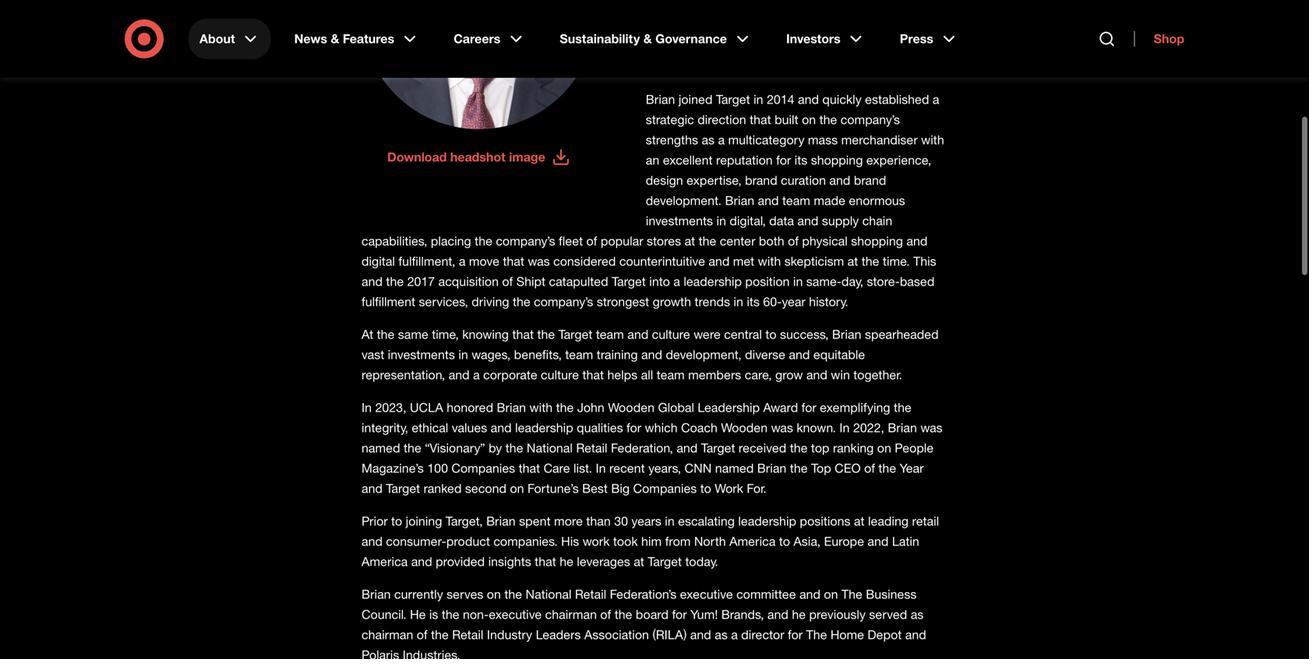 Task type: describe. For each thing, give the bounding box(es) containing it.
position
[[745, 274, 790, 289]]

based
[[900, 274, 935, 289]]

direction
[[698, 112, 746, 127]]

for up (rila)
[[672, 608, 687, 623]]

previously
[[809, 608, 866, 623]]

and down digital
[[362, 274, 383, 289]]

his
[[561, 535, 579, 550]]

years,
[[648, 461, 681, 476]]

0 vertical spatial america
[[729, 535, 776, 550]]

win
[[831, 368, 850, 383]]

and up training
[[627, 327, 648, 342]]

0 vertical spatial the
[[841, 588, 862, 603]]

chain
[[862, 213, 892, 229]]

and left met
[[709, 254, 730, 269]]

0 vertical spatial culture
[[652, 327, 690, 342]]

download
[[387, 149, 447, 165]]

benefits,
[[514, 348, 562, 363]]

1 vertical spatial retail
[[575, 588, 606, 603]]

multicategory
[[728, 132, 805, 148]]

leadership
[[698, 401, 760, 416]]

1 horizontal spatial in
[[596, 461, 606, 476]]

and down yum!
[[690, 628, 711, 643]]

acquisition
[[438, 274, 499, 289]]

at up day,
[[848, 254, 858, 269]]

1 vertical spatial as
[[911, 608, 924, 623]]

recent
[[609, 461, 645, 476]]

1 horizontal spatial its
[[795, 153, 807, 168]]

in right trends
[[734, 295, 743, 310]]

he inside brian currently serves on the national retail federation's executive committee and on the business council. he is the non-executive chairman of the board for yum! brands, and he previously served as chairman of the retail industry leaders association (rila) and as a director for the home depot and polaris industries.
[[792, 608, 806, 623]]

at
[[362, 327, 373, 342]]

spearheaded
[[865, 327, 939, 342]]

a right 'into'
[[673, 274, 680, 289]]

brian inside brian currently serves on the national retail federation's executive committee and on the business council. he is the non-executive chairman of the board for yum! brands, and he previously served as chairman of the retail industry leaders association (rila) and as a director for the home depot and polaris industries.
[[362, 588, 391, 603]]

investments inside at the same time, knowing that the target team and culture were central to success, brian spearheaded vast investments in wages, benefits, team training and development, diverse and equitable representation, and a corporate culture that helps all team members care, grow and win together.
[[388, 348, 455, 363]]

0 horizontal spatial executive
[[489, 608, 542, 623]]

digital,
[[730, 213, 766, 229]]

served
[[869, 608, 907, 623]]

that inside prior to joining target, brian spent more than 30 years in escalating leadership positions at leading retail and consumer-product companies. his work took him from north america to asia, europe and latin america and provided insights that he leverages at target today.
[[535, 555, 556, 570]]

values
[[452, 421, 487, 436]]

work
[[583, 535, 610, 550]]

store-
[[867, 274, 900, 289]]

physical
[[802, 234, 848, 249]]

leadership inside brian joined target in 2014 and quickly established a strategic direction that built on the company's strengths as a multicategory mass merchandiser with an excellent reputation for its shopping experience, design expertise, brand curation and brand development. brian and team made enormous investments in digital, data and supply chain capabilities, placing the company's fleet of popular stores at the center both of physical shopping and digital fulfillment, a move that was considered counterintuitive and met with skepticism at the time. this and the 2017 acquisition of shipt catapulted target into a leadership position in same-day, store-based fulfillment services, driving the company's strongest growth trends in its 60-year history.
[[684, 274, 742, 289]]

1 vertical spatial america
[[362, 555, 408, 570]]

and down magazine's
[[362, 482, 383, 497]]

governance
[[655, 31, 727, 46]]

knowing
[[462, 327, 509, 342]]

target inside at the same time, knowing that the target team and culture were central to success, brian spearheaded vast investments in wages, benefits, team training and development, diverse and equitable representation, and a corporate culture that helps all team members care, grow and win together.
[[558, 327, 592, 342]]

sustainability & governance link
[[549, 19, 763, 59]]

in 2023, ucla honored brian with the john wooden global leadership award for exemplifying the integrity, ethical values and leadership qualities for which coach wooden was known. in 2022, brian was named the "visionary" by the national retail federation, and target received the top ranking on people magazine's 100 companies that care list. in recent years, cnn named brian the top ceo of the year and target ranked second on fortune's best big companies to work for.
[[362, 401, 943, 497]]

quickly
[[822, 92, 862, 107]]

a up acquisition
[[459, 254, 466, 269]]

to left asia,
[[779, 535, 790, 550]]

established
[[865, 92, 929, 107]]

fortune's
[[528, 482, 579, 497]]

team left training
[[565, 348, 593, 363]]

catapulted
[[549, 274, 608, 289]]

built
[[775, 112, 798, 127]]

magazine's
[[362, 461, 424, 476]]

0 horizontal spatial the
[[806, 628, 827, 643]]

1 vertical spatial in
[[839, 421, 850, 436]]

counterintuitive
[[619, 254, 705, 269]]

target down magazine's
[[386, 482, 420, 497]]

that up shipt
[[503, 254, 524, 269]]

together.
[[853, 368, 902, 383]]

joining
[[406, 514, 442, 529]]

2017
[[407, 274, 435, 289]]

center
[[720, 234, 755, 249]]

design
[[646, 173, 683, 188]]

at down 'him'
[[634, 555, 644, 570]]

of right fleet
[[586, 234, 597, 249]]

1 vertical spatial shopping
[[851, 234, 903, 249]]

news & features
[[294, 31, 394, 46]]

europe
[[824, 535, 864, 550]]

integrity,
[[362, 421, 408, 436]]

in up center
[[716, 213, 726, 229]]

for up the federation,
[[627, 421, 641, 436]]

ranked
[[424, 482, 462, 497]]

team up training
[[596, 327, 624, 342]]

and up honored
[[449, 368, 470, 383]]

ucla
[[410, 401, 443, 416]]

on up 'non-'
[[487, 588, 501, 603]]

experience,
[[866, 153, 931, 168]]

day,
[[842, 274, 863, 289]]

honored
[[447, 401, 493, 416]]

on up previously
[[824, 588, 838, 603]]

second
[[465, 482, 506, 497]]

target down coach at the bottom right of the page
[[701, 441, 735, 456]]

national inside 'in 2023, ucla honored brian with the john wooden global leadership award for exemplifying the integrity, ethical values and leadership qualities for which coach wooden was known. in 2022, brian was named the "visionary" by the national retail federation, and target received the top ranking on people magazine's 100 companies that care list. in recent years, cnn named brian the top ceo of the year and target ranked second on fortune's best big companies to work for.'
[[527, 441, 573, 456]]

and down committee
[[767, 608, 788, 623]]

with inside 'in 2023, ucla honored brian with the john wooden global leadership award for exemplifying the integrity, ethical values and leadership qualities for which coach wooden was known. in 2022, brian was named the "visionary" by the national retail federation, and target received the top ranking on people magazine's 100 companies that care list. in recent years, cnn named brian the top ceo of the year and target ranked second on fortune's best big companies to work for.'
[[529, 401, 553, 416]]

considered
[[553, 254, 616, 269]]

brian inside at the same time, knowing that the target team and culture were central to success, brian spearheaded vast investments in wages, benefits, team training and development, diverse and equitable representation, and a corporate culture that helps all team members care, grow and win together.
[[832, 327, 861, 342]]

at up europe
[[854, 514, 865, 529]]

team inside brian joined target in 2014 and quickly established a strategic direction that built on the company's strengths as a multicategory mass merchandiser with an excellent reputation for its shopping experience, design expertise, brand curation and brand development. brian and team made enormous investments in digital, data and supply chain capabilities, placing the company's fleet of popular stores at the center both of physical shopping and digital fulfillment, a move that was considered counterintuitive and met with skepticism at the time. this and the 2017 acquisition of shipt catapulted target into a leadership position in same-day, store-based fulfillment services, driving the company's strongest growth trends in its 60-year history.
[[782, 193, 810, 208]]

business
[[866, 588, 917, 603]]

north
[[694, 535, 726, 550]]

that left helps
[[582, 368, 604, 383]]

and down leading
[[868, 535, 889, 550]]

that up multicategory
[[750, 112, 771, 127]]

representation,
[[362, 368, 445, 383]]

spent
[[519, 514, 551, 529]]

which
[[645, 421, 678, 436]]

a right established
[[933, 92, 939, 107]]

a inside brian currently serves on the national retail federation's executive committee and on the business council. he is the non-executive chairman of the board for yum! brands, and he previously served as chairman of the retail industry leaders association (rila) and as a director for the home depot and polaris industries.
[[731, 628, 738, 643]]

in up year
[[793, 274, 803, 289]]

for up known.
[[802, 401, 816, 416]]

shop link
[[1134, 31, 1184, 47]]

met
[[733, 254, 754, 269]]

careers
[[454, 31, 501, 46]]

and left "win"
[[806, 368, 827, 383]]

and down "success,"
[[789, 348, 810, 363]]

0 vertical spatial wooden
[[608, 401, 655, 416]]

100
[[427, 461, 448, 476]]

and down "prior"
[[362, 535, 383, 550]]

0 vertical spatial named
[[362, 441, 400, 456]]

1 vertical spatial its
[[747, 295, 760, 310]]

1 vertical spatial with
[[758, 254, 781, 269]]

on down 2022, at bottom right
[[877, 441, 891, 456]]

investors
[[786, 31, 841, 46]]

excellent
[[663, 153, 713, 168]]

expertise,
[[687, 173, 742, 188]]

for inside brian joined target in 2014 and quickly established a strategic direction that built on the company's strengths as a multicategory mass merchandiser with an excellent reputation for its shopping experience, design expertise, brand curation and brand development. brian and team made enormous investments in digital, data and supply chain capabilities, placing the company's fleet of popular stores at the center both of physical shopping and digital fulfillment, a move that was considered counterintuitive and met with skepticism at the time. this and the 2017 acquisition of shipt catapulted target into a leadership position in same-day, store-based fulfillment services, driving the company's strongest growth trends in its 60-year history.
[[776, 153, 791, 168]]

curation
[[781, 173, 826, 188]]

this
[[913, 254, 936, 269]]

and up made
[[829, 173, 850, 188]]

merchandiser
[[841, 132, 918, 148]]

leadership inside prior to joining target, brian spent more than 30 years in escalating leadership positions at leading retail and consumer-product companies. his work took him from north america to asia, europe and latin america and provided insights that he leverages at target today.
[[738, 514, 796, 529]]

news
[[294, 31, 327, 46]]

leaders
[[536, 628, 581, 643]]

polaris
[[362, 648, 399, 660]]

press link
[[889, 19, 969, 59]]

on right "second"
[[510, 482, 524, 497]]

companies.
[[494, 535, 558, 550]]

on inside brian joined target in 2014 and quickly established a strategic direction that built on the company's strengths as a multicategory mass merchandiser with an excellent reputation for its shopping experience, design expertise, brand curation and brand development. brian and team made enormous investments in digital, data and supply chain capabilities, placing the company's fleet of popular stores at the center both of physical shopping and digital fulfillment, a move that was considered counterintuitive and met with skepticism at the time. this and the 2017 acquisition of shipt catapulted target into a leadership position in same-day, store-based fulfillment services, driving the company's strongest growth trends in its 60-year history.
[[802, 112, 816, 127]]

big
[[611, 482, 630, 497]]

strategic
[[646, 112, 694, 127]]

corporate
[[483, 368, 537, 383]]

(rila)
[[653, 628, 687, 643]]

history.
[[809, 295, 848, 310]]

was inside brian joined target in 2014 and quickly established a strategic direction that built on the company's strengths as a multicategory mass merchandiser with an excellent reputation for its shopping experience, design expertise, brand curation and brand development. brian and team made enormous investments in digital, data and supply chain capabilities, placing the company's fleet of popular stores at the center both of physical shopping and digital fulfillment, a move that was considered counterintuitive and met with skepticism at the time. this and the 2017 acquisition of shipt catapulted target into a leadership position in same-day, store-based fulfillment services, driving the company's strongest growth trends in its 60-year history.
[[528, 254, 550, 269]]

people
[[895, 441, 934, 456]]

success,
[[780, 327, 829, 342]]

0 vertical spatial chairman
[[545, 608, 597, 623]]

currently
[[394, 588, 443, 603]]

work
[[715, 482, 743, 497]]

and up data
[[758, 193, 779, 208]]

and up cnn
[[677, 441, 698, 456]]

placing
[[431, 234, 471, 249]]

target up strongest
[[612, 274, 646, 289]]



Task type: locate. For each thing, give the bounding box(es) containing it.
its up curation
[[795, 153, 807, 168]]

received
[[739, 441, 786, 456]]

america
[[729, 535, 776, 550], [362, 555, 408, 570]]

ethical
[[412, 421, 448, 436]]

1 vertical spatial investments
[[388, 348, 455, 363]]

1 vertical spatial named
[[715, 461, 754, 476]]

0 horizontal spatial in
[[362, 401, 372, 416]]

leadership up trends
[[684, 274, 742, 289]]

more
[[554, 514, 583, 529]]

an
[[646, 153, 659, 168]]

time,
[[432, 327, 459, 342]]

2023,
[[375, 401, 406, 416]]

retail inside 'in 2023, ucla honored brian with the john wooden global leadership award for exemplifying the integrity, ethical values and leadership qualities for which coach wooden was known. in 2022, brian was named the "visionary" by the national retail federation, and target received the top ranking on people magazine's 100 companies that care list. in recent years, cnn named brian the top ceo of the year and target ranked second on fortune's best big companies to work for.'
[[576, 441, 607, 456]]

in
[[754, 92, 763, 107], [716, 213, 726, 229], [793, 274, 803, 289], [734, 295, 743, 310], [458, 348, 468, 363], [665, 514, 675, 529]]

in inside prior to joining target, brian spent more than 30 years in escalating leadership positions at leading retail and consumer-product companies. his work took him from north america to asia, europe and latin america and provided insights that he leverages at target today.
[[665, 514, 675, 529]]

shopping down mass
[[811, 153, 863, 168]]

brian currently serves on the national retail federation's executive committee and on the business council. he is the non-executive chairman of the board for yum! brands, and he previously served as chairman of the retail industry leaders association (rila) and as a director for the home depot and polaris industries.
[[362, 588, 926, 660]]

central
[[724, 327, 762, 342]]

that left care
[[519, 461, 540, 476]]

and right depot
[[905, 628, 926, 643]]

home
[[831, 628, 864, 643]]

features
[[343, 31, 394, 46]]

and right data
[[797, 213, 818, 229]]

0 horizontal spatial america
[[362, 555, 408, 570]]

0 horizontal spatial named
[[362, 441, 400, 456]]

as right served
[[911, 608, 924, 623]]

news & features link
[[283, 19, 430, 59]]

1 horizontal spatial he
[[792, 608, 806, 623]]

with down 'corporate'
[[529, 401, 553, 416]]

in inside at the same time, knowing that the target team and culture were central to success, brian spearheaded vast investments in wages, benefits, team training and development, diverse and equitable representation, and a corporate culture that helps all team members care, grow and win together.
[[458, 348, 468, 363]]

0 vertical spatial leadership
[[684, 274, 742, 289]]

executive up industry
[[489, 608, 542, 623]]

that up benefits,
[[512, 327, 534, 342]]

2 vertical spatial as
[[715, 628, 728, 643]]

1 horizontal spatial &
[[643, 31, 652, 46]]

2 vertical spatial with
[[529, 401, 553, 416]]

yum!
[[690, 608, 718, 623]]

investments down development.
[[646, 213, 713, 229]]

mass
[[808, 132, 838, 148]]

wages,
[[472, 348, 511, 363]]

1 vertical spatial executive
[[489, 608, 542, 623]]

1 vertical spatial national
[[526, 588, 572, 603]]

cnn
[[685, 461, 712, 476]]

supply
[[822, 213, 859, 229]]

committee
[[736, 588, 796, 603]]

he down committee
[[792, 608, 806, 623]]

0 vertical spatial shopping
[[811, 153, 863, 168]]

than
[[586, 514, 611, 529]]

national inside brian currently serves on the national retail federation's executive committee and on the business council. he is the non-executive chairman of the board for yum! brands, and he previously served as chairman of the retail industry leaders association (rila) and as a director for the home depot and polaris industries.
[[526, 588, 572, 603]]

and right 2014
[[798, 92, 819, 107]]

named up the work
[[715, 461, 754, 476]]

prior to joining target, brian spent more than 30 years in escalating leadership positions at leading retail and consumer-product companies. his work took him from north america to asia, europe and latin america and provided insights that he leverages at target today.
[[362, 514, 939, 570]]

1 vertical spatial leadership
[[515, 421, 573, 436]]

stores
[[647, 234, 681, 249]]

brian up council.
[[362, 588, 391, 603]]

coach
[[681, 421, 718, 436]]

companies up "second"
[[451, 461, 515, 476]]

development.
[[646, 193, 722, 208]]

a inside at the same time, knowing that the target team and culture were central to success, brian spearheaded vast investments in wages, benefits, team training and development, diverse and equitable representation, and a corporate culture that helps all team members care, grow and win together.
[[473, 368, 480, 383]]

its
[[795, 153, 807, 168], [747, 295, 760, 310]]

in
[[362, 401, 372, 416], [839, 421, 850, 436], [596, 461, 606, 476]]

0 vertical spatial retail
[[576, 441, 607, 456]]

2014
[[767, 92, 794, 107]]

0 horizontal spatial he
[[560, 555, 573, 570]]

1 horizontal spatial companies
[[633, 482, 697, 497]]

him
[[641, 535, 662, 550]]

2 horizontal spatial in
[[839, 421, 850, 436]]

1 vertical spatial culture
[[541, 368, 579, 383]]

1 horizontal spatial america
[[729, 535, 776, 550]]

0 vertical spatial company's
[[841, 112, 900, 127]]

0 horizontal spatial chairman
[[362, 628, 413, 643]]

best
[[582, 482, 608, 497]]

enormous
[[849, 193, 905, 208]]

2 vertical spatial company's
[[534, 295, 593, 310]]

to
[[765, 327, 777, 342], [700, 482, 711, 497], [391, 514, 402, 529], [779, 535, 790, 550]]

with up "experience,"
[[921, 132, 944, 148]]

& inside sustainability & governance link
[[643, 31, 652, 46]]

ceo
[[835, 461, 861, 476]]

brian inside prior to joining target, brian spent more than 30 years in escalating leadership positions at leading retail and consumer-product companies. his work took him from north america to asia, europe and latin america and provided insights that he leverages at target today.
[[486, 514, 516, 529]]

investments
[[646, 213, 713, 229], [388, 348, 455, 363]]

consumer-
[[386, 535, 446, 550]]

was down award
[[771, 421, 793, 436]]

brian down 'corporate'
[[497, 401, 526, 416]]

reputation
[[716, 153, 773, 168]]

1 vertical spatial the
[[806, 628, 827, 643]]

of right both at the top right of page
[[788, 234, 799, 249]]

retail down leverages
[[575, 588, 606, 603]]

depot
[[868, 628, 902, 643]]

that inside 'in 2023, ucla honored brian with the john wooden global leadership award for exemplifying the integrity, ethical values and leadership qualities for which coach wooden was known. in 2022, brian was named the "visionary" by the national retail federation, and target received the top ranking on people magazine's 100 companies that care list. in recent years, cnn named brian the top ceo of the year and target ranked second on fortune's best big companies to work for.'
[[519, 461, 540, 476]]

leadership inside 'in 2023, ucla honored brian with the john wooden global leadership award for exemplifying the integrity, ethical values and leadership qualities for which coach wooden was known. in 2022, brian was named the "visionary" by the national retail federation, and target received the top ranking on people magazine's 100 companies that care list. in recent years, cnn named brian the top ceo of the year and target ranked second on fortune's best big companies to work for.'
[[515, 421, 573, 436]]

with
[[921, 132, 944, 148], [758, 254, 781, 269], [529, 401, 553, 416]]

executive up yum!
[[680, 588, 733, 603]]

0 horizontal spatial culture
[[541, 368, 579, 383]]

0 horizontal spatial companies
[[451, 461, 515, 476]]

global
[[658, 401, 694, 416]]

0 vertical spatial national
[[527, 441, 573, 456]]

investors link
[[775, 19, 876, 59]]

2 horizontal spatial with
[[921, 132, 944, 148]]

a down brands,
[[731, 628, 738, 643]]

he
[[410, 608, 426, 623]]

0 horizontal spatial was
[[528, 254, 550, 269]]

services,
[[419, 295, 468, 310]]

chairman up polaris on the bottom left
[[362, 628, 413, 643]]

to inside 'in 2023, ucla honored brian with the john wooden global leadership award for exemplifying the integrity, ethical values and leadership qualities for which coach wooden was known. in 2022, brian was named the "visionary" by the national retail federation, and target received the top ranking on people magazine's 100 companies that care list. in recent years, cnn named brian the top ceo of the year and target ranked second on fortune's best big companies to work for.'
[[700, 482, 711, 497]]

1 horizontal spatial the
[[841, 588, 862, 603]]

members
[[688, 368, 741, 383]]

as inside brian joined target in 2014 and quickly established a strategic direction that built on the company's strengths as a multicategory mass merchandiser with an excellent reputation for its shopping experience, design expertise, brand curation and brand development. brian and team made enormous investments in digital, data and supply chain capabilities, placing the company's fleet of popular stores at the center both of physical shopping and digital fulfillment, a move that was considered counterintuitive and met with skepticism at the time. this and the 2017 acquisition of shipt catapulted target into a leadership position in same-day, store-based fulfillment services, driving the company's strongest growth trends in its 60-year history.
[[702, 132, 715, 148]]

america right 'north'
[[729, 535, 776, 550]]

he down his
[[560, 555, 573, 570]]

care
[[544, 461, 570, 476]]

brian up companies.
[[486, 514, 516, 529]]

diverse
[[745, 348, 785, 363]]

in down time,
[[458, 348, 468, 363]]

product
[[446, 535, 490, 550]]

all
[[641, 368, 653, 383]]

a down wages,
[[473, 368, 480, 383]]

1 vertical spatial he
[[792, 608, 806, 623]]

0 horizontal spatial brand
[[745, 173, 777, 188]]

leadership down for.
[[738, 514, 796, 529]]

about
[[199, 31, 235, 46]]

national up leaders
[[526, 588, 572, 603]]

0 vertical spatial he
[[560, 555, 573, 570]]

brand up enormous
[[854, 173, 886, 188]]

company's up shipt
[[496, 234, 555, 249]]

& for governance
[[643, 31, 652, 46]]

in up from at the bottom of the page
[[665, 514, 675, 529]]

time.
[[883, 254, 910, 269]]

and up previously
[[799, 588, 820, 603]]

download headshot image link
[[387, 148, 570, 167]]

0 vertical spatial investments
[[646, 213, 713, 229]]

1 horizontal spatial wooden
[[721, 421, 768, 436]]

2 vertical spatial in
[[596, 461, 606, 476]]

named down integrity,
[[362, 441, 400, 456]]

& for features
[[331, 31, 339, 46]]

its left 60-
[[747, 295, 760, 310]]

0 horizontal spatial its
[[747, 295, 760, 310]]

0 horizontal spatial wooden
[[608, 401, 655, 416]]

data
[[769, 213, 794, 229]]

team right all
[[657, 368, 685, 383]]

1 brand from the left
[[745, 173, 777, 188]]

brands,
[[721, 608, 764, 623]]

the down previously
[[806, 628, 827, 643]]

1 horizontal spatial culture
[[652, 327, 690, 342]]

2 vertical spatial leadership
[[738, 514, 796, 529]]

0 horizontal spatial &
[[331, 31, 339, 46]]

brian down 'received'
[[757, 461, 786, 476]]

1 horizontal spatial named
[[715, 461, 754, 476]]

2 vertical spatial retail
[[452, 628, 483, 643]]

into
[[649, 274, 670, 289]]

1 horizontal spatial investments
[[646, 213, 713, 229]]

year
[[900, 461, 924, 476]]

retail down qualities
[[576, 441, 607, 456]]

brian
[[646, 92, 675, 107], [725, 193, 754, 208], [832, 327, 861, 342], [497, 401, 526, 416], [888, 421, 917, 436], [757, 461, 786, 476], [486, 514, 516, 529], [362, 588, 391, 603]]

brian up equitable at the right of page
[[832, 327, 861, 342]]

john
[[577, 401, 605, 416]]

positions
[[800, 514, 851, 529]]

year
[[782, 295, 806, 310]]

investments inside brian joined target in 2014 and quickly established a strategic direction that built on the company's strengths as a multicategory mass merchandiser with an excellent reputation for its shopping experience, design expertise, brand curation and brand development. brian and team made enormous investments in digital, data and supply chain capabilities, placing the company's fleet of popular stores at the center both of physical shopping and digital fulfillment, a move that was considered counterintuitive and met with skepticism at the time. this and the 2017 acquisition of shipt catapulted target into a leadership position in same-day, store-based fulfillment services, driving the company's strongest growth trends in its 60-year history.
[[646, 213, 713, 229]]

of up association
[[600, 608, 611, 623]]

a down direction
[[718, 132, 725, 148]]

asia,
[[794, 535, 821, 550]]

in left 2014
[[754, 92, 763, 107]]

ranking
[[833, 441, 874, 456]]

brand down 'reputation'
[[745, 173, 777, 188]]

of down the he
[[417, 628, 427, 643]]

0 vertical spatial with
[[921, 132, 944, 148]]

1 horizontal spatial was
[[771, 421, 793, 436]]

companies down years,
[[633, 482, 697, 497]]

0 vertical spatial as
[[702, 132, 715, 148]]

target,
[[446, 514, 483, 529]]

years
[[632, 514, 661, 529]]

to inside at the same time, knowing that the target team and culture were central to success, brian spearheaded vast investments in wages, benefits, team training and development, diverse and equitable representation, and a corporate culture that helps all team members care, grow and win together.
[[765, 327, 777, 342]]

the
[[841, 588, 862, 603], [806, 628, 827, 643]]

0 vertical spatial companies
[[451, 461, 515, 476]]

by
[[489, 441, 502, 456]]

wooden down leadership
[[721, 421, 768, 436]]

named
[[362, 441, 400, 456], [715, 461, 754, 476]]

& right news
[[331, 31, 339, 46]]

industries.
[[403, 648, 460, 660]]

latin
[[892, 535, 919, 550]]

target up direction
[[716, 92, 750, 107]]

at right stores
[[685, 234, 695, 249]]

made
[[814, 193, 845, 208]]

the
[[819, 112, 837, 127], [475, 234, 492, 249], [699, 234, 716, 249], [862, 254, 879, 269], [386, 274, 404, 289], [513, 295, 530, 310], [377, 327, 395, 342], [537, 327, 555, 342], [556, 401, 574, 416], [894, 401, 912, 416], [404, 441, 421, 456], [506, 441, 523, 456], [790, 441, 808, 456], [790, 461, 808, 476], [878, 461, 896, 476], [504, 588, 522, 603], [442, 608, 459, 623], [615, 608, 632, 623], [431, 628, 449, 643]]

brian up strategic
[[646, 92, 675, 107]]

was up people
[[921, 421, 943, 436]]

brian joined target in 2014 and quickly established a strategic direction that built on the company's strengths as a multicategory mass merchandiser with an excellent reputation for its shopping experience, design expertise, brand curation and brand development. brian and team made enormous investments in digital, data and supply chain capabilities, placing the company's fleet of popular stores at the center both of physical shopping and digital fulfillment, a move that was considered counterintuitive and met with skepticism at the time. this and the 2017 acquisition of shipt catapulted target into a leadership position in same-day, store-based fulfillment services, driving the company's strongest growth trends in its 60-year history.
[[362, 92, 944, 310]]

and down the consumer-
[[411, 555, 432, 570]]

& inside the news & features link
[[331, 31, 339, 46]]

2022,
[[853, 421, 884, 436]]

1 vertical spatial chairman
[[362, 628, 413, 643]]

shipt
[[516, 274, 545, 289]]

0 horizontal spatial with
[[529, 401, 553, 416]]

1 vertical spatial wooden
[[721, 421, 768, 436]]

of
[[586, 234, 597, 249], [788, 234, 799, 249], [502, 274, 513, 289], [864, 461, 875, 476], [600, 608, 611, 623], [417, 628, 427, 643]]

to right "prior"
[[391, 514, 402, 529]]

prior
[[362, 514, 388, 529]]

at the same time, knowing that the target team and culture were central to success, brian spearheaded vast investments in wages, benefits, team training and development, diverse and equitable representation, and a corporate culture that helps all team members care, grow and win together.
[[362, 327, 939, 383]]

and up all
[[641, 348, 662, 363]]

1 vertical spatial company's
[[496, 234, 555, 249]]

brian up people
[[888, 421, 917, 436]]

as down direction
[[702, 132, 715, 148]]

association
[[584, 628, 649, 643]]

he inside prior to joining target, brian spent more than 30 years in escalating leadership positions at leading retail and consumer-product companies. his work took him from north america to asia, europe and latin america and provided insights that he leverages at target today.
[[560, 555, 573, 570]]

on right built
[[802, 112, 816, 127]]

1 vertical spatial companies
[[633, 482, 697, 497]]

investments down same
[[388, 348, 455, 363]]

strengths
[[646, 132, 698, 148]]

1 & from the left
[[331, 31, 339, 46]]

of inside 'in 2023, ucla honored brian with the john wooden global leadership award for exemplifying the integrity, ethical values and leadership qualities for which coach wooden was known. in 2022, brian was named the "visionary" by the national retail federation, and target received the top ranking on people magazine's 100 companies that care list. in recent years, cnn named brian the top ceo of the year and target ranked second on fortune's best big companies to work for.'
[[864, 461, 875, 476]]

both
[[759, 234, 784, 249]]

of left shipt
[[502, 274, 513, 289]]

for right director
[[788, 628, 803, 643]]

1 horizontal spatial brand
[[854, 173, 886, 188]]

in up ranking
[[839, 421, 850, 436]]

to down cnn
[[700, 482, 711, 497]]

the up previously
[[841, 588, 862, 603]]

0 horizontal spatial investments
[[388, 348, 455, 363]]

in left '2023,'
[[362, 401, 372, 416]]

top
[[811, 461, 831, 476]]

2 & from the left
[[643, 31, 652, 46]]

company's down catapulted
[[534, 295, 593, 310]]

federation's
[[610, 588, 677, 603]]

were
[[694, 327, 721, 342]]

1 horizontal spatial chairman
[[545, 608, 597, 623]]

national up care
[[527, 441, 573, 456]]

was up shipt
[[528, 254, 550, 269]]

& left the governance
[[643, 31, 652, 46]]

leverages
[[577, 555, 630, 570]]

0 vertical spatial executive
[[680, 588, 733, 603]]

same
[[398, 327, 428, 342]]

2 horizontal spatial was
[[921, 421, 943, 436]]

development,
[[666, 348, 742, 363]]

brian up digital,
[[725, 193, 754, 208]]

photo of brian cornell image
[[362, 0, 596, 129]]

0 vertical spatial in
[[362, 401, 372, 416]]

0 vertical spatial its
[[795, 153, 807, 168]]

fleet
[[559, 234, 583, 249]]

top
[[811, 441, 830, 456]]

and up the by
[[491, 421, 512, 436]]

and up this at top right
[[907, 234, 928, 249]]

company's up merchandiser
[[841, 112, 900, 127]]

that down companies.
[[535, 555, 556, 570]]

sustainability & governance
[[560, 31, 727, 46]]

target inside prior to joining target, brian spent more than 30 years in escalating leadership positions at leading retail and consumer-product companies. his work took him from north america to asia, europe and latin america and provided insights that he leverages at target today.
[[648, 555, 682, 570]]

1 horizontal spatial with
[[758, 254, 781, 269]]

target down from at the bottom of the page
[[648, 555, 682, 570]]

2 brand from the left
[[854, 173, 886, 188]]

1 horizontal spatial executive
[[680, 588, 733, 603]]



Task type: vqa. For each thing, say whether or not it's contained in the screenshot.
right Holiday
no



